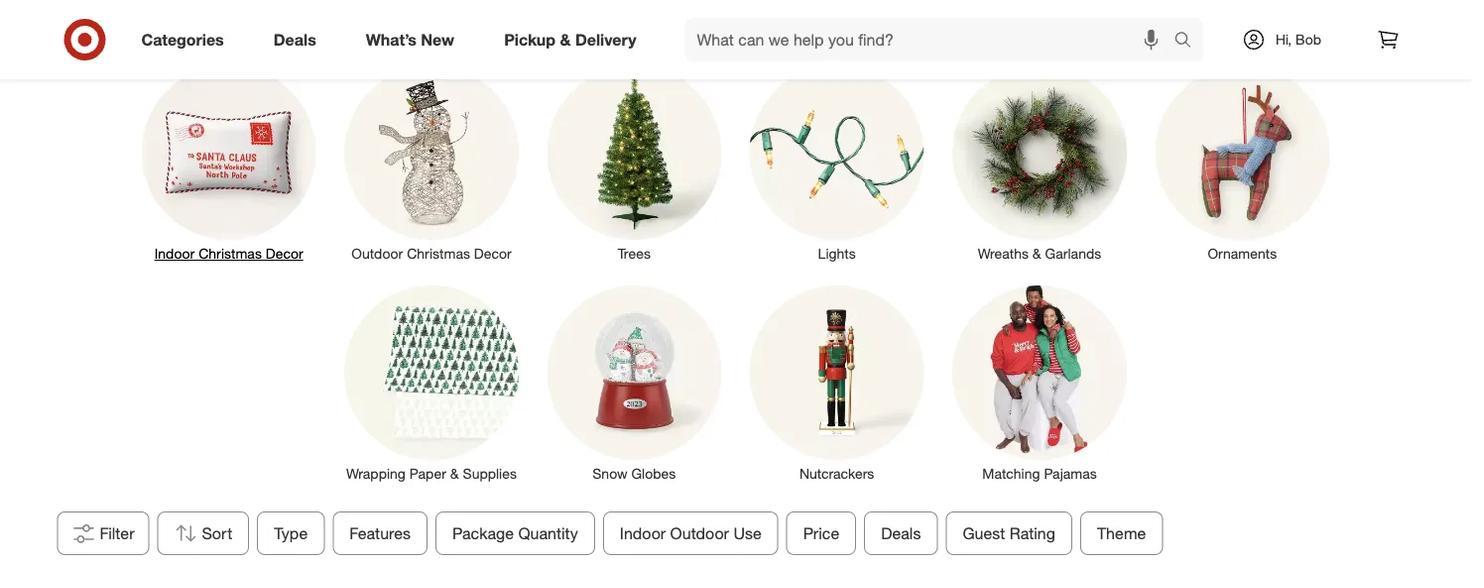 Task type: locate. For each thing, give the bounding box(es) containing it.
wondershop at target image
[[140, 0, 1331, 36]]

&
[[560, 30, 571, 49], [1033, 245, 1041, 262], [450, 465, 459, 483]]

bob
[[1296, 31, 1322, 48]]

& right pickup
[[560, 30, 571, 49]]

1 horizontal spatial &
[[560, 30, 571, 49]]

sort button
[[157, 512, 249, 556]]

pickup & delivery link
[[487, 18, 661, 62]]

0 horizontal spatial &
[[450, 465, 459, 483]]

garlands
[[1045, 245, 1101, 262]]

deals for deals link
[[274, 30, 316, 49]]

decor
[[266, 245, 303, 262], [474, 245, 512, 262]]

2 horizontal spatial &
[[1033, 245, 1041, 262]]

deals inside deals button
[[881, 524, 921, 543]]

indoor inside 'button'
[[620, 524, 666, 543]]

wrapping
[[346, 465, 406, 483]]

ornaments
[[1208, 245, 1277, 262]]

1 horizontal spatial christmas
[[407, 245, 470, 262]]

0 horizontal spatial decor
[[266, 245, 303, 262]]

indoor inside "link"
[[154, 245, 195, 262]]

0 horizontal spatial indoor
[[154, 245, 195, 262]]

decor for outdoor christmas decor
[[474, 245, 512, 262]]

christmas inside "link"
[[199, 245, 262, 262]]

0 vertical spatial deals
[[274, 30, 316, 49]]

1 vertical spatial deals
[[881, 524, 921, 543]]

wrapping paper & supplies
[[346, 465, 517, 483]]

1 vertical spatial outdoor
[[670, 524, 729, 543]]

1 decor from the left
[[266, 245, 303, 262]]

0 vertical spatial indoor
[[154, 245, 195, 262]]

indoor christmas decor link
[[128, 62, 330, 264]]

deals right price
[[881, 524, 921, 543]]

paper
[[410, 465, 446, 483]]

snow
[[593, 465, 628, 483]]

0 horizontal spatial outdoor
[[352, 245, 403, 262]]

2 vertical spatial &
[[450, 465, 459, 483]]

outdoor christmas decor link
[[330, 62, 533, 264]]

indoor christmas decor
[[154, 245, 303, 262]]

outdoor christmas decor
[[352, 245, 512, 262]]

deals
[[274, 30, 316, 49], [881, 524, 921, 543]]

& for wreaths
[[1033, 245, 1041, 262]]

2 christmas from the left
[[407, 245, 470, 262]]

price button
[[787, 512, 857, 556]]

outdoor inside indoor outdoor use 'button'
[[670, 524, 729, 543]]

search button
[[1165, 18, 1213, 65]]

snow globes link
[[533, 282, 736, 484]]

1 christmas from the left
[[199, 245, 262, 262]]

outdoor
[[352, 245, 403, 262], [670, 524, 729, 543]]

matching pajamas
[[982, 465, 1097, 483]]

package quantity button
[[436, 512, 595, 556]]

filter
[[100, 524, 135, 543]]

supplies
[[463, 465, 517, 483]]

& for pickup
[[560, 30, 571, 49]]

0 horizontal spatial christmas
[[199, 245, 262, 262]]

what's new
[[366, 30, 455, 49]]

snow globes
[[593, 465, 676, 483]]

sort
[[202, 524, 232, 543]]

0 vertical spatial &
[[560, 30, 571, 49]]

wrapping paper & supplies link
[[330, 282, 533, 484]]

1 horizontal spatial deals
[[881, 524, 921, 543]]

price
[[803, 524, 840, 543]]

type button
[[257, 512, 325, 556]]

2 decor from the left
[[474, 245, 512, 262]]

1 vertical spatial indoor
[[620, 524, 666, 543]]

decor for indoor christmas decor
[[266, 245, 303, 262]]

0 vertical spatial outdoor
[[352, 245, 403, 262]]

1 horizontal spatial indoor
[[620, 524, 666, 543]]

deals left the what's
[[274, 30, 316, 49]]

globes
[[631, 465, 676, 483]]

decor inside "link"
[[266, 245, 303, 262]]

deals for deals button
[[881, 524, 921, 543]]

rating
[[1010, 524, 1056, 543]]

& right wreaths
[[1033, 245, 1041, 262]]

guest
[[963, 524, 1005, 543]]

type
[[274, 524, 308, 543]]

indoor outdoor use
[[620, 524, 762, 543]]

trees link
[[533, 62, 736, 264]]

indoor
[[154, 245, 195, 262], [620, 524, 666, 543]]

& right "paper"
[[450, 465, 459, 483]]

christmas for indoor
[[199, 245, 262, 262]]

0 horizontal spatial deals
[[274, 30, 316, 49]]

christmas
[[199, 245, 262, 262], [407, 245, 470, 262]]

deals inside deals link
[[274, 30, 316, 49]]

nutcrackers
[[800, 465, 874, 483]]

1 vertical spatial &
[[1033, 245, 1041, 262]]

deals link
[[257, 18, 341, 62]]

matching pajamas link
[[938, 282, 1141, 484]]

1 horizontal spatial outdoor
[[670, 524, 729, 543]]

1 horizontal spatial decor
[[474, 245, 512, 262]]



Task type: vqa. For each thing, say whether or not it's contained in the screenshot.
'search'
yes



Task type: describe. For each thing, give the bounding box(es) containing it.
lights link
[[736, 62, 938, 264]]

pickup
[[504, 30, 556, 49]]

christmas for outdoor
[[407, 245, 470, 262]]

outdoor inside outdoor christmas decor link
[[352, 245, 403, 262]]

categories
[[141, 30, 224, 49]]

package
[[453, 524, 514, 543]]

deals button
[[864, 512, 938, 556]]

quantity
[[518, 524, 578, 543]]

pickup & delivery
[[504, 30, 636, 49]]

wreaths & garlands link
[[938, 62, 1141, 264]]

wreaths
[[978, 245, 1029, 262]]

hi, bob
[[1276, 31, 1322, 48]]

theme
[[1097, 524, 1146, 543]]

features
[[350, 524, 411, 543]]

guest rating
[[963, 524, 1056, 543]]

indoor for indoor outdoor use
[[620, 524, 666, 543]]

hi,
[[1276, 31, 1292, 48]]

theme button
[[1080, 512, 1163, 556]]

search
[[1165, 32, 1213, 51]]

delivery
[[575, 30, 636, 49]]

package quantity
[[453, 524, 578, 543]]

trees
[[618, 245, 651, 262]]

ornaments link
[[1141, 62, 1344, 264]]

guest rating button
[[946, 512, 1073, 556]]

new
[[421, 30, 455, 49]]

pajamas
[[1044, 465, 1097, 483]]

indoor for indoor christmas decor
[[154, 245, 195, 262]]

nutcrackers link
[[736, 282, 938, 484]]

indoor outdoor use button
[[603, 512, 779, 556]]

features button
[[333, 512, 428, 556]]

What can we help you find? suggestions appear below search field
[[685, 18, 1179, 62]]

what's new link
[[349, 18, 479, 62]]

what's
[[366, 30, 417, 49]]

categories link
[[125, 18, 249, 62]]

use
[[734, 524, 762, 543]]

lights
[[818, 245, 856, 262]]

matching
[[982, 465, 1040, 483]]

filter button
[[57, 512, 149, 556]]

wreaths & garlands
[[978, 245, 1101, 262]]



